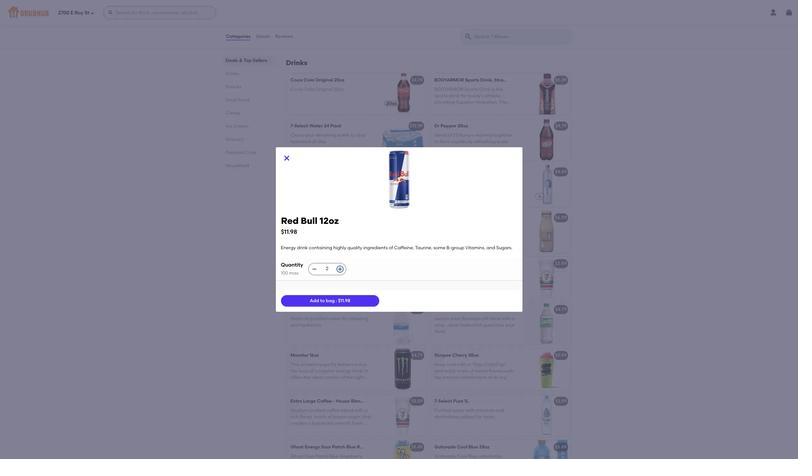 Task type: describe. For each thing, give the bounding box(es) containing it.
dr pepper 20oz image
[[523, 119, 571, 161]]

$5.39
[[555, 78, 567, 83]]

preservtives
[[310, 231, 336, 236]]

perfectly purified water for refueling and hydration.
[[291, 316, 368, 328]]

max
[[289, 271, 299, 276]]

red bull 12oz image
[[379, 165, 427, 207]]

that
[[473, 323, 482, 328]]

fresh
[[226, 97, 237, 103]]

married
[[475, 133, 492, 138]]

fresh food
[[226, 97, 249, 103]]

and up during
[[353, 277, 362, 282]]

rings
[[350, 18, 362, 23]]

drinks tab
[[226, 70, 271, 77]]

and inside clean and refreshing water to stay hydrated all day.
[[305, 133, 313, 138]]

for inside perfectly purified water for refueling and hydration.
[[342, 316, 348, 322]]

of inside discover a creamy blend of coffee and milk, mixed with divine vanilla flavor. the finest arabica beans create a rich and undeniably luscious beverage.
[[489, 224, 494, 230]]

1 vertical spatial 16oz
[[381, 445, 390, 450]]

snack
[[338, 24, 351, 30]]

1 horizontal spatial strawberry
[[494, 78, 519, 83]]

onion
[[302, 37, 315, 43]]

1 vertical spatial $11.98
[[338, 298, 350, 304]]

blue for gatorade cool blue rehydrates,
[[468, 454, 478, 460]]

0 vertical spatial from
[[353, 224, 363, 230]]

2 horizontal spatial svg image
[[312, 267, 317, 272]]

refueling
[[349, 316, 368, 322]]

0 vertical spatial 28oz
[[538, 78, 549, 83]]

0 horizontal spatial svg image
[[91, 11, 94, 15]]

e
[[71, 10, 73, 16]]

1 original from the top
[[315, 78, 333, 83]]

0 horizontal spatial svg image
[[283, 155, 291, 162]]

0 horizontal spatial 28oz
[[479, 445, 490, 450]]

electrolytes inside refreshing kiwi and strawberry flavors to keep you hydrated and replenish the electrolytes lost during exercise.
[[320, 283, 345, 289]]

1 vertical spatial energy
[[305, 445, 320, 450]]

water inside a delicious orange juice free from water or preservtives and not from concentrate.
[[291, 231, 303, 236]]

bodyarmor sports drink, strawberry banana 28oz image
[[523, 73, 571, 115]]

containing
[[309, 245, 332, 251]]

household
[[226, 163, 249, 169]]

simply orange juice 52oz image
[[379, 211, 427, 253]]

concentrate.
[[291, 237, 319, 243]]

slurpee cherry 30oz image
[[523, 349, 571, 391]]

snacks tab
[[226, 84, 271, 90]]

texture
[[340, 31, 355, 36]]

personal
[[226, 150, 245, 155]]

7- for 7-select water 24 pack
[[291, 123, 295, 129]]

personal care tab
[[226, 149, 271, 156]]

and up 'flavor.'
[[434, 231, 443, 236]]

to inside refreshing kiwi and strawberry flavors to keep you hydrated and replenish the electrolytes lost during exercise.
[[306, 277, 311, 282]]

candy tab
[[226, 110, 271, 117]]

candy
[[226, 111, 240, 116]]

refreshing kiwi and strawberry flavors to keep you hydrated and replenish the electrolytes lost during exercise.
[[291, 270, 369, 295]]

flavor
[[316, 37, 328, 43]]

and up you on the left
[[324, 270, 333, 276]]

milk,
[[444, 231, 454, 236]]

$11.98 inside 'red bull 12oz $11.98'
[[281, 228, 297, 236]]

crisp,
[[434, 323, 446, 328]]

with inside funyuns® onion flavored rings are a deliciously different snack that's fun to eat, with a crisp texture and zesty onion flavor
[[314, 31, 323, 36]]

strawberry
[[334, 270, 357, 276]]

$3.59 for extra large coffee - house blend 24oz image
[[411, 399, 423, 405]]

finest
[[458, 237, 470, 243]]

12oz
[[320, 216, 339, 226]]

2700 e roy st
[[58, 10, 89, 16]]

red bull 12oz $11.98
[[281, 216, 339, 236]]

soda.
[[497, 139, 509, 145]]

reserve
[[483, 261, 501, 267]]

$5.99 for 7-select purified water gallon
[[412, 307, 423, 313]]

0 vertical spatial 16oz
[[310, 353, 319, 359]]

during
[[355, 283, 369, 289]]

sprite 20oz image
[[523, 303, 571, 345]]

all
[[312, 139, 317, 145]]

funyuns onion flavored rings 6oz image
[[379, 5, 427, 46]]

ghost energy sour patch blue raspberry 16oz image
[[379, 441, 427, 460]]

keep
[[434, 362, 446, 368]]

with inside lemon-lime flavored soft drink with a crisp, clean taste that quenches your thirst.
[[502, 316, 511, 322]]

raspberry
[[357, 445, 380, 450]]

extra for extra large coffee - house blend 24oz
[[291, 399, 302, 405]]

water inside perfectly purified water for refueling and hydration.
[[329, 316, 341, 322]]

blend
[[476, 224, 488, 230]]

and down beans
[[487, 245, 495, 251]]

cool for rehydrates,
[[457, 454, 467, 460]]

and inside purified water with minerals and electrolytes added for taste.
[[496, 408, 504, 414]]

vanilla
[[494, 231, 508, 236]]

electrolit
[[291, 261, 310, 267]]

sweet
[[475, 369, 488, 374]]

purified
[[311, 316, 327, 322]]

pepper
[[441, 123, 457, 129]]

perfectly
[[291, 316, 310, 322]]

orange
[[315, 224, 331, 230]]

monster
[[291, 353, 308, 359]]

of up refreshment
[[470, 369, 474, 374]]

1 coca cola original 20oz from the top
[[291, 78, 345, 83]]

eat,
[[304, 31, 313, 36]]

top
[[244, 58, 252, 63]]

blue for gatorade cool blue 28oz
[[469, 445, 478, 450]]

1 vertical spatial from
[[355, 231, 365, 236]]

simply
[[291, 215, 305, 221]]

personal care
[[226, 150, 256, 155]]

funyuns®
[[291, 18, 315, 23]]

52oz
[[338, 215, 348, 221]]

1 horizontal spatial svg image
[[108, 10, 113, 15]]

$6.59
[[555, 215, 567, 221]]

hydrated inside clean and refreshing water to stay hydrated all day.
[[291, 139, 310, 145]]

roy
[[75, 10, 83, 16]]

7
[[480, 261, 482, 267]]

2 original from the top
[[315, 87, 333, 92]]

refreshing inside clean and refreshing water to stay hydrated all day.
[[314, 133, 336, 138]]

cold
[[484, 362, 495, 368]]

a left mix
[[457, 369, 460, 374]]

- for 7
[[477, 261, 479, 267]]

reviews
[[275, 34, 293, 39]]

and inside perfectly purified water for refueling and hydration.
[[291, 323, 299, 328]]

cream
[[233, 124, 249, 129]]

select for water
[[295, 123, 308, 129]]

extra large coffee - house blend 24oz
[[291, 399, 375, 405]]

0 horizontal spatial 24oz
[[365, 399, 375, 405]]

funyuns® onion flavored rings are a deliciously different snack that's fun to eat, with a crisp texture and zesty onion flavor button
[[287, 5, 427, 46]]

b-
[[447, 245, 451, 251]]

drink inside lemon-lime flavored soft drink with a crisp, clean taste that quenches your thirst.
[[490, 316, 501, 322]]

juice
[[324, 215, 336, 221]]

Input item quantity number field
[[320, 264, 334, 275]]

refreshing
[[291, 270, 314, 276]]

with inside discover a creamy blend of coffee and milk, mixed with divine vanilla flavor. the finest arabica beans create a rich and undeniably luscious beverage.
[[470, 231, 479, 236]]

kiwi
[[337, 261, 346, 267]]

taste
[[460, 323, 472, 328]]

$4.79 for lemon-lime flavored soft drink with a crisp, clean taste that quenches your thirst.
[[555, 307, 567, 313]]

quality
[[347, 245, 362, 251]]

banana
[[520, 78, 537, 83]]

grocery
[[226, 137, 243, 142]]

:
[[336, 298, 337, 304]]

slurpee cherry 30oz
[[434, 353, 479, 359]]

select for pure
[[438, 399, 452, 405]]

and inside funyuns® onion flavored rings are a deliciously different snack that's fun to eat, with a crisp texture and zesty onion flavor
[[356, 31, 365, 36]]

cherry
[[452, 353, 467, 359]]

purified inside purified water with minerals and electrolytes added for taste.
[[434, 408, 451, 414]]

enjoy
[[444, 369, 456, 374]]

0 horizontal spatial strawberry
[[311, 261, 336, 267]]

undeniably
[[473, 244, 497, 249]]

hydrated inside refreshing kiwi and strawberry flavors to keep you hydrated and replenish the electrolytes lost during exercise.
[[332, 277, 352, 282]]

grocery tab
[[226, 136, 271, 143]]

extra for extra large coffee - 7 reserve colombian 24oz
[[434, 261, 446, 267]]

food
[[238, 97, 249, 103]]

deals
[[226, 58, 238, 63]]

starbucks frappuccino vanilla 13.7oz image
[[523, 211, 571, 253]]

a down different
[[324, 31, 327, 36]]

juice
[[332, 224, 342, 230]]

quenches
[[483, 323, 504, 328]]

extra large coffee - 7 reserve colombian 24oz image
[[523, 257, 571, 299]]

thirst.
[[434, 329, 447, 335]]

0 vertical spatial drink
[[297, 245, 308, 251]]

a up mix
[[467, 362, 470, 368]]

reviews button
[[275, 25, 293, 48]]

are
[[363, 18, 370, 23]]

for inside purified water with minerals and electrolytes added for taste.
[[476, 415, 482, 420]]

day.
[[318, 139, 327, 145]]

simply orange juice 52oz
[[291, 215, 348, 221]]

deals & top sellers tab
[[226, 57, 271, 64]]



Task type: vqa. For each thing, say whether or not it's contained in the screenshot.
Roy
yes



Task type: locate. For each thing, give the bounding box(es) containing it.
1 horizontal spatial purified
[[434, 408, 451, 414]]

purified up the purified
[[309, 307, 327, 313]]

1 horizontal spatial extra
[[434, 261, 446, 267]]

blue right the patch
[[346, 445, 356, 450]]

$3.59 for extra large coffee - 7 reserve colombian 24oz image
[[555, 261, 567, 267]]

1 vertical spatial svg image
[[283, 155, 291, 162]]

24oz right house
[[365, 399, 375, 405]]

1 vertical spatial coffee
[[317, 399, 332, 405]]

gatorade cool blue 28oz image
[[523, 441, 571, 460]]

of left an
[[488, 375, 492, 381]]

divine
[[480, 231, 493, 236]]

large for extra large coffee - house blend 24oz
[[303, 399, 316, 405]]

with up flavor
[[314, 31, 323, 36]]

0 vertical spatial gatorade
[[434, 445, 456, 450]]

1 vertical spatial coca
[[291, 87, 303, 92]]

quantity 100 max
[[281, 262, 303, 276]]

2 vertical spatial $5.99
[[555, 353, 567, 359]]

and down that's
[[356, 31, 365, 36]]

1 vertical spatial extra
[[291, 399, 302, 405]]

1 vertical spatial $3.59
[[411, 399, 423, 405]]

0 vertical spatial electrolytes
[[320, 283, 345, 289]]

with up mix
[[457, 362, 466, 368]]

of inside blend of 23 flavors married together to form a pefectly refreshing soda.
[[448, 133, 452, 138]]

select left pure
[[438, 399, 452, 405]]

for down minerals
[[476, 415, 482, 420]]

dr
[[434, 123, 440, 129]]

7- up clean
[[291, 123, 295, 129]]

$11.98 right :
[[338, 298, 350, 304]]

$12.39
[[410, 123, 423, 129]]

0 vertical spatial cola
[[304, 78, 314, 83]]

and inside a delicious orange juice free from water or preservtives and not from concentrate.
[[337, 231, 346, 236]]

svg image inside main navigation navigation
[[785, 9, 793, 16]]

the
[[311, 283, 319, 289], [434, 375, 442, 381]]

a delicious orange juice free from water or preservtives and not from concentrate.
[[291, 224, 365, 243]]

energy drink containing highly quality ingredients of caffeine, taurine, some b-group vitamins, and sugars.
[[281, 245, 513, 251]]

$3.99
[[555, 399, 567, 405]]

2 vertical spatial svg image
[[338, 267, 343, 272]]

$3.59
[[555, 261, 567, 267], [411, 399, 423, 405]]

water
[[337, 133, 350, 138], [291, 231, 303, 236], [329, 316, 341, 322], [452, 408, 465, 414]]

svg image
[[785, 9, 793, 16], [283, 155, 291, 162], [338, 267, 343, 272]]

water left 24
[[309, 123, 323, 129]]

1 horizontal spatial large
[[447, 261, 460, 267]]

about
[[256, 34, 270, 39]]

drink down concentrate.
[[297, 245, 308, 251]]

$4.79 for coca cola original 20oz
[[412, 78, 423, 83]]

to inside funyuns® onion flavored rings are a deliciously different snack that's fun to eat, with a crisp texture and zesty onion flavor
[[299, 31, 303, 36]]

1 vertical spatial for
[[476, 415, 482, 420]]

beans
[[489, 237, 503, 243]]

highly
[[333, 245, 346, 251]]

energy left the sour
[[305, 445, 320, 450]]

cool down gatorade cool blue 28oz
[[457, 454, 467, 460]]

24oz
[[528, 261, 538, 267], [365, 399, 375, 405]]

coffee for 7
[[461, 261, 476, 267]]

purified water with minerals and electrolytes added for taste.
[[434, 408, 504, 420]]

1 horizontal spatial 16oz
[[381, 445, 390, 450]]

$11.98 down red
[[281, 228, 297, 236]]

svg image
[[108, 10, 113, 15], [91, 11, 94, 15], [312, 267, 317, 272]]

of left caffeine,
[[389, 245, 393, 251]]

household tab
[[226, 163, 271, 169]]

to left bag
[[320, 298, 325, 304]]

0 vertical spatial coca
[[291, 78, 303, 83]]

gatorade for gatorade cool blue rehydrates,
[[434, 454, 456, 460]]

lime
[[451, 316, 461, 322]]

monster 16oz image
[[379, 349, 427, 391]]

refreshing inside blend of 23 flavors married together to form a pefectly refreshing soda.
[[474, 139, 496, 145]]

0 vertical spatial coffee
[[461, 261, 476, 267]]

flavors inside refreshing kiwi and strawberry flavors to keep you hydrated and replenish the electrolytes lost during exercise.
[[291, 277, 305, 282]]

$5.99 button
[[287, 165, 427, 207]]

30oz
[[468, 353, 479, 359]]

bodyarmor
[[434, 78, 464, 83]]

sports
[[465, 78, 479, 83]]

24
[[324, 123, 329, 129]]

with up added
[[466, 408, 475, 414]]

7- up perfectly in the bottom of the page
[[291, 307, 295, 313]]

0 horizontal spatial electrolytes
[[320, 283, 345, 289]]

1 horizontal spatial refreshing
[[474, 139, 496, 145]]

a left rich
[[450, 244, 453, 249]]

purified down 7-select pure 1l
[[434, 408, 451, 414]]

0 vertical spatial water
[[309, 123, 323, 129]]

or
[[304, 231, 309, 236]]

1 cola from the top
[[304, 78, 314, 83]]

group
[[451, 245, 464, 251]]

1 horizontal spatial for
[[476, 415, 482, 420]]

- left 7
[[477, 261, 479, 267]]

and
[[356, 31, 365, 36], [305, 133, 313, 138], [337, 231, 346, 236], [434, 231, 443, 236], [463, 244, 472, 249], [487, 245, 495, 251], [324, 270, 333, 276], [353, 277, 362, 282], [291, 323, 299, 328], [434, 369, 443, 374], [496, 408, 504, 414]]

1 vertical spatial strawberry
[[311, 261, 336, 267]]

7- for 7-select pure 1l
[[434, 399, 438, 405]]

clean
[[291, 133, 304, 138]]

and down finest
[[463, 244, 472, 249]]

"stay
[[471, 362, 483, 368]]

ghost
[[291, 445, 304, 450]]

hydrated down strawberry
[[332, 277, 352, 282]]

flavors up replenish on the left of page
[[291, 277, 305, 282]]

the inside refreshing kiwi and strawberry flavors to keep you hydrated and replenish the electrolytes lost during exercise.
[[311, 283, 319, 289]]

blend inside blend of 23 flavors married together to form a pefectly refreshing soda.
[[434, 133, 447, 138]]

0 vertical spatial for
[[342, 316, 348, 322]]

2700
[[58, 10, 69, 16]]

blend up form
[[434, 133, 447, 138]]

pure
[[453, 399, 463, 405]]

1 vertical spatial purified
[[434, 408, 451, 414]]

gatorade for gatorade cool blue 28oz
[[434, 445, 456, 450]]

$5.99 for slurpee cherry 30oz
[[555, 353, 567, 359]]

blend
[[434, 133, 447, 138], [351, 399, 364, 405]]

caffeine,
[[394, 245, 414, 251]]

7-select pure 1l image
[[523, 395, 571, 437]]

deals & top sellers
[[226, 58, 267, 63]]

for down gallon on the bottom of page
[[342, 316, 348, 322]]

the
[[449, 237, 457, 243]]

1 horizontal spatial svg image
[[338, 267, 343, 272]]

16oz right the monster on the bottom of page
[[310, 353, 319, 359]]

clean and refreshing water to stay hydrated all day.
[[291, 133, 366, 145]]

categories button
[[226, 25, 251, 48]]

0 vertical spatial original
[[315, 78, 333, 83]]

1 vertical spatial refreshing
[[474, 139, 496, 145]]

2 gatorade from the top
[[434, 454, 456, 460]]

electrolytes down you on the left
[[320, 283, 345, 289]]

minerals
[[476, 408, 495, 414]]

fun
[[291, 31, 298, 36]]

1 vertical spatial drinks
[[226, 71, 239, 76]]

water inside clean and refreshing water to stay hydrated all day.
[[337, 133, 350, 138]]

a up "fun"
[[291, 24, 294, 30]]

crisp
[[328, 31, 339, 36]]

blue inside gatorade cool blue rehydrates,
[[468, 454, 478, 460]]

1 horizontal spatial 24oz
[[528, 261, 538, 267]]

smooth
[[443, 375, 459, 381]]

energy up quantity
[[281, 245, 296, 251]]

2 cola from the top
[[304, 87, 314, 92]]

luscious
[[498, 244, 516, 249]]

2 horizontal spatial flavors
[[489, 369, 503, 374]]

large for extra large coffee - 7 reserve colombian 24oz
[[447, 261, 460, 267]]

extra large coffee - house blend 24oz image
[[379, 395, 427, 437]]

24oz right colombian
[[528, 261, 538, 267]]

flavors inside blend of 23 flavors married together to form a pefectly refreshing soda.
[[460, 133, 474, 138]]

0 horizontal spatial $3.59
[[411, 399, 423, 405]]

1 coca from the top
[[291, 78, 303, 83]]

stay
[[357, 133, 366, 138]]

of left 23
[[448, 133, 452, 138]]

to left form
[[434, 139, 439, 145]]

keep cool with a "stay cold cup" and enjoy a mix of sweet flavors with the smooth refreshment of an icy!
[[434, 362, 514, 381]]

water down pack
[[337, 133, 350, 138]]

coca cola original 20oz image
[[379, 73, 427, 115]]

magnifying glass icon image
[[464, 33, 472, 40]]

together
[[493, 133, 512, 138]]

0 vertical spatial drinks
[[286, 59, 307, 67]]

1 horizontal spatial electrolytes
[[434, 415, 460, 420]]

water down pure
[[452, 408, 465, 414]]

1 horizontal spatial 28oz
[[538, 78, 549, 83]]

2 coca cola original 20oz from the top
[[291, 87, 344, 92]]

water down a
[[291, 231, 303, 236]]

1 vertical spatial 7-
[[291, 307, 295, 313]]

pack
[[330, 123, 342, 129]]

$5.99 inside button
[[412, 169, 423, 175]]

flavors inside keep cool with a "stay cold cup" and enjoy a mix of sweet flavors with the smooth refreshment of an icy!
[[489, 369, 503, 374]]

1 gatorade from the top
[[434, 445, 456, 450]]

with inside purified water with minerals and electrolytes added for taste.
[[466, 408, 475, 414]]

free
[[343, 224, 352, 230]]

1 horizontal spatial water
[[328, 307, 341, 313]]

drinks down zesty
[[286, 59, 307, 67]]

$4.79 for blend of 23 flavors married together to form a pefectly refreshing soda.
[[555, 123, 567, 129]]

an
[[493, 375, 499, 381]]

and up all
[[305, 133, 313, 138]]

1 vertical spatial water
[[328, 307, 341, 313]]

main navigation navigation
[[0, 0, 798, 25]]

2 vertical spatial select
[[438, 399, 452, 405]]

cool for 28oz
[[457, 445, 468, 450]]

0 vertical spatial the
[[311, 283, 319, 289]]

0 vertical spatial $11.98
[[281, 228, 297, 236]]

0 vertical spatial 7-
[[291, 123, 295, 129]]

of up divine
[[489, 224, 494, 230]]

- left house
[[333, 399, 335, 405]]

blend right house
[[351, 399, 364, 405]]

drinks down deals
[[226, 71, 239, 76]]

hydrated down clean
[[291, 139, 310, 145]]

cool inside gatorade cool blue rehydrates,
[[457, 454, 467, 460]]

1 vertical spatial electrolytes
[[434, 415, 460, 420]]

and down juice
[[337, 231, 346, 236]]

0 vertical spatial -
[[477, 261, 479, 267]]

0 vertical spatial coca cola original 20oz
[[291, 78, 345, 83]]

1 cool from the top
[[457, 445, 468, 450]]

0 horizontal spatial energy
[[281, 245, 296, 251]]

0 horizontal spatial drink
[[297, 245, 308, 251]]

1 vertical spatial coca cola original 20oz
[[291, 87, 344, 92]]

the down keep
[[311, 283, 319, 289]]

1 horizontal spatial blend
[[434, 133, 447, 138]]

quantity
[[281, 262, 303, 268]]

1 vertical spatial original
[[315, 87, 333, 92]]

0 horizontal spatial flavors
[[291, 277, 305, 282]]

zesty
[[291, 37, 301, 43]]

select up clean
[[295, 123, 308, 129]]

beverage.
[[434, 251, 456, 256]]

flavors up an
[[489, 369, 503, 374]]

select up perfectly in the bottom of the page
[[295, 307, 308, 313]]

gatorade inside gatorade cool blue rehydrates,
[[434, 454, 456, 460]]

and down perfectly in the bottom of the page
[[291, 323, 299, 328]]

28oz right banana at the top right of the page
[[538, 78, 549, 83]]

strawberry right drink,
[[494, 78, 519, 83]]

coffee for house
[[317, 399, 332, 405]]

refreshing up day.
[[314, 133, 336, 138]]

with up the your
[[502, 316, 511, 322]]

16oz right raspberry
[[381, 445, 390, 450]]

0 horizontal spatial $11.98
[[281, 228, 297, 236]]

water
[[309, 123, 323, 129], [328, 307, 341, 313]]

0 horizontal spatial -
[[333, 399, 335, 405]]

lost
[[346, 283, 354, 289]]

cool up gatorade cool blue rehydrates,
[[457, 445, 468, 450]]

0 horizontal spatial 16oz
[[310, 353, 319, 359]]

gatorade cool blue rehydrates,
[[434, 454, 507, 460]]

coffee left house
[[317, 399, 332, 405]]

0 vertical spatial 24oz
[[528, 261, 538, 267]]

clean
[[447, 323, 459, 328]]

1 horizontal spatial drink
[[490, 316, 501, 322]]

0 vertical spatial svg image
[[785, 9, 793, 16]]

discover
[[434, 224, 453, 230]]

2 cool from the top
[[457, 454, 467, 460]]

blue up gatorade cool blue rehydrates,
[[469, 445, 478, 450]]

0 vertical spatial purified
[[309, 307, 327, 313]]

drinks inside tab
[[226, 71, 239, 76]]

0 vertical spatial $5.99
[[412, 169, 423, 175]]

28oz up rehydrates,
[[479, 445, 490, 450]]

dr pepper 20oz
[[434, 123, 468, 129]]

with up arabica
[[470, 231, 479, 236]]

0 vertical spatial large
[[447, 261, 460, 267]]

patch
[[332, 445, 345, 450]]

from right not
[[355, 231, 365, 236]]

gatorade up gatorade cool blue rehydrates,
[[434, 445, 456, 450]]

0 horizontal spatial water
[[309, 123, 323, 129]]

a up the "mixed"
[[454, 224, 457, 230]]

0 horizontal spatial large
[[303, 399, 316, 405]]

to inside blend of 23 flavors married together to form a pefectly refreshing soda.
[[434, 139, 439, 145]]

to inside clean and refreshing water to stay hydrated all day.
[[351, 133, 355, 138]]

1 horizontal spatial drinks
[[286, 59, 307, 67]]

add
[[310, 298, 319, 304]]

$4.59
[[555, 169, 567, 175]]

and inside keep cool with a "stay cold cup" and enjoy a mix of sweet flavors with the smooth refreshment of an icy!
[[434, 369, 443, 374]]

1 vertical spatial gatorade
[[434, 454, 456, 460]]

2 horizontal spatial svg image
[[785, 9, 793, 16]]

0 horizontal spatial drinks
[[226, 71, 239, 76]]

that's
[[352, 24, 364, 30]]

refreshing down married
[[474, 139, 496, 145]]

ice cream
[[226, 124, 249, 129]]

mixed
[[455, 231, 469, 236]]

coffee left 7
[[461, 261, 476, 267]]

the inside keep cool with a "stay cold cup" and enjoy a mix of sweet flavors with the smooth refreshment of an icy!
[[434, 375, 442, 381]]

form
[[440, 139, 450, 145]]

$5.49
[[411, 445, 423, 450]]

1 horizontal spatial flavors
[[460, 133, 474, 138]]

7-select purified water gallon image
[[379, 303, 427, 345]]

a inside blend of 23 flavors married together to form a pefectly refreshing soda.
[[451, 139, 454, 145]]

lemon-lime flavored soft drink with a crisp, clean taste that quenches your thirst.
[[434, 316, 515, 335]]

flavors up pefectly
[[460, 133, 474, 138]]

electrolytes inside purified water with minerals and electrolytes added for taste.
[[434, 415, 460, 420]]

electrolytes down 7-select pure 1l
[[434, 415, 460, 420]]

some
[[434, 245, 446, 251]]

1 horizontal spatial energy
[[305, 445, 320, 450]]

create
[[434, 244, 449, 249]]

1 vertical spatial 24oz
[[365, 399, 375, 405]]

0 horizontal spatial refreshing
[[314, 133, 336, 138]]

soft
[[481, 316, 489, 322]]

sugars.
[[496, 245, 513, 251]]

1 vertical spatial cola
[[304, 87, 314, 92]]

drink up quenches
[[490, 316, 501, 322]]

not
[[347, 231, 354, 236]]

0 horizontal spatial coffee
[[317, 399, 332, 405]]

from up not
[[353, 224, 363, 230]]

coffee
[[495, 224, 509, 230]]

23
[[453, 133, 458, 138]]

1 vertical spatial $5.99
[[412, 307, 423, 313]]

0 horizontal spatial for
[[342, 316, 348, 322]]

0 horizontal spatial hydrated
[[291, 139, 310, 145]]

1 vertical spatial select
[[295, 307, 308, 313]]

the left smooth
[[434, 375, 442, 381]]

2 vertical spatial 7-
[[434, 399, 438, 405]]

1 horizontal spatial hydrated
[[332, 277, 352, 282]]

to left stay
[[351, 133, 355, 138]]

0 horizontal spatial blend
[[351, 399, 364, 405]]

a down 23
[[451, 139, 454, 145]]

7- for 7-select purified water gallon
[[291, 307, 295, 313]]

strawberry up kiwi
[[311, 261, 336, 267]]

smartwater 1l image
[[523, 165, 571, 207]]

orange
[[306, 215, 323, 221]]

to right "fun"
[[299, 31, 303, 36]]

flavored
[[330, 18, 349, 23]]

and down keep
[[434, 369, 443, 374]]

deliciously
[[295, 24, 317, 30]]

0 vertical spatial flavors
[[460, 133, 474, 138]]

water down :
[[328, 307, 341, 313]]

7- left pure
[[434, 399, 438, 405]]

0 horizontal spatial extra
[[291, 399, 302, 405]]

delicious
[[295, 224, 314, 230]]

1 vertical spatial the
[[434, 375, 442, 381]]

0 vertical spatial strawberry
[[494, 78, 519, 83]]

with up icy!
[[505, 369, 514, 374]]

1 vertical spatial 28oz
[[479, 445, 490, 450]]

water down 7-select purified water gallon
[[329, 316, 341, 322]]

0 vertical spatial cool
[[457, 445, 468, 450]]

to left keep
[[306, 277, 311, 282]]

electrolit strawberry kiwi 21oz image
[[379, 257, 427, 299]]

1 vertical spatial drink
[[490, 316, 501, 322]]

select for purified
[[295, 307, 308, 313]]

water inside purified water with minerals and electrolytes added for taste.
[[452, 408, 465, 414]]

mix
[[461, 369, 469, 374]]

a inside lemon-lime flavored soft drink with a crisp, clean taste that quenches your thirst.
[[512, 316, 515, 322]]

gatorade down gatorade cool blue 28oz
[[434, 454, 456, 460]]

fresh food tab
[[226, 97, 271, 103]]

1 horizontal spatial -
[[477, 261, 479, 267]]

blue down gatorade cool blue 28oz
[[468, 454, 478, 460]]

and right minerals
[[496, 408, 504, 414]]

2 vertical spatial flavors
[[489, 369, 503, 374]]

bull
[[301, 216, 317, 226]]

icy!
[[500, 375, 507, 381]]

ice cream tab
[[226, 123, 271, 130]]

7-select water 24 pack image
[[379, 119, 427, 161]]

snacks
[[226, 84, 241, 90]]

0 vertical spatial refreshing
[[314, 133, 336, 138]]

1 vertical spatial hydrated
[[332, 277, 352, 282]]

$5.59
[[555, 445, 567, 450]]

to
[[299, 31, 303, 36], [351, 133, 355, 138], [434, 139, 439, 145], [306, 277, 311, 282], [320, 298, 325, 304]]

a up the your
[[512, 316, 515, 322]]

- for house
[[333, 399, 335, 405]]

1 vertical spatial blend
[[351, 399, 364, 405]]

2 coca from the top
[[291, 87, 303, 92]]



